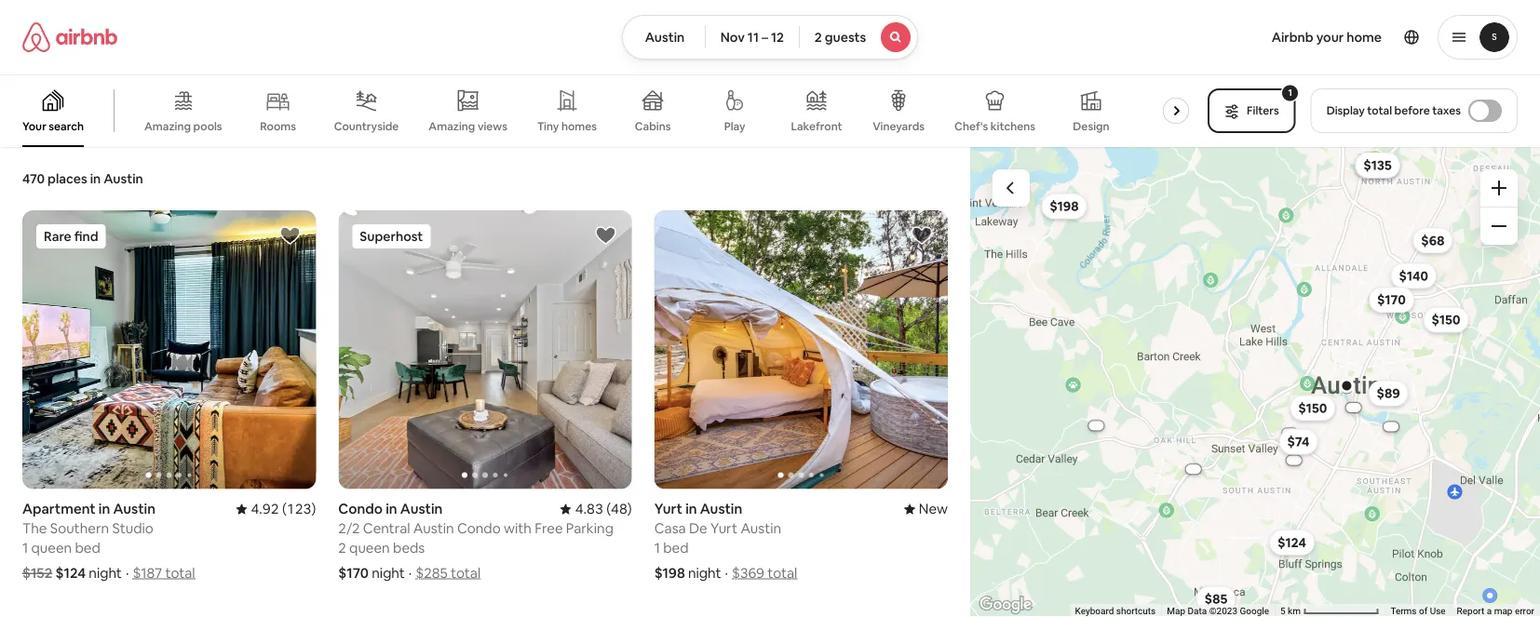 Task type: locate. For each thing, give the bounding box(es) containing it.
$150
[[1364, 157, 1393, 174], [1432, 312, 1461, 329], [1299, 400, 1328, 417]]

$150 up $74 button on the bottom of page
[[1299, 400, 1328, 417]]

$187 total button
[[133, 565, 195, 583]]

with
[[504, 520, 532, 538]]

condo
[[339, 500, 383, 519], [457, 520, 501, 538]]

group for apartment in austin the southern studio 1 queen bed $152 $124 night · $187 total
[[22, 211, 316, 490]]

$285
[[416, 565, 448, 583]]

group
[[0, 75, 1200, 147], [22, 211, 316, 490], [339, 211, 632, 490], [655, 211, 948, 490]]

1 queen from the left
[[31, 540, 72, 558]]

2
[[815, 29, 822, 46], [339, 540, 346, 558]]

1 vertical spatial $124
[[55, 565, 86, 583]]

2 night from the left
[[372, 565, 405, 583]]

0 horizontal spatial ·
[[126, 565, 129, 583]]

free
[[535, 520, 563, 538]]

$170 down $140 button
[[1378, 292, 1407, 309]]

in up central
[[386, 500, 397, 519]]

the
[[22, 520, 47, 538]]

1 night from the left
[[89, 565, 122, 583]]

5
[[1281, 606, 1286, 617]]

1 horizontal spatial $124
[[1278, 535, 1307, 551]]

austin up central
[[400, 500, 443, 519]]

2 vertical spatial $150
[[1299, 400, 1328, 417]]

km
[[1289, 606, 1301, 617]]

–
[[762, 29, 769, 46]]

new place to stay image
[[904, 500, 948, 519]]

0 horizontal spatial new
[[919, 500, 948, 519]]

your
[[1317, 29, 1345, 46]]

1 bed from the left
[[75, 540, 100, 558]]

$150 button down display total before taxes
[[1356, 153, 1401, 179]]

$170 inside the condo in austin 2/2 central austin condo with free parking 2 queen beds $170 night · $285 total
[[339, 565, 369, 583]]

0 horizontal spatial $170
[[339, 565, 369, 583]]

2 inside the condo in austin 2/2 central austin condo with free parking 2 queen beds $170 night · $285 total
[[339, 540, 346, 558]]

airbnb your home link
[[1261, 18, 1394, 57]]

a
[[1488, 606, 1493, 617]]

before
[[1395, 103, 1431, 118]]

3 night from the left
[[688, 565, 722, 583]]

1 horizontal spatial night
[[372, 565, 405, 583]]

2 horizontal spatial $150
[[1432, 312, 1461, 329]]

night left $187
[[89, 565, 122, 583]]

in up de
[[686, 500, 697, 519]]

$150 down display total before taxes
[[1364, 157, 1393, 174]]

$150 down $140 button
[[1432, 312, 1461, 329]]

pools
[[193, 119, 222, 134]]

0 horizontal spatial $198
[[655, 565, 685, 583]]

· left $369
[[725, 565, 729, 583]]

5 km
[[1281, 606, 1304, 617]]

$140 button
[[1391, 263, 1438, 289]]

yurt up casa
[[655, 500, 683, 519]]

1 horizontal spatial yurt
[[711, 520, 738, 538]]

in inside apartment in austin the southern studio 1 queen bed $152 $124 night · $187 total
[[99, 500, 110, 519]]

total right $369
[[768, 565, 798, 583]]

bed inside apartment in austin the southern studio 1 queen bed $152 $124 night · $187 total
[[75, 540, 100, 558]]

total right $187
[[165, 565, 195, 583]]

bed down casa
[[664, 540, 689, 558]]

2 down 2/2
[[339, 540, 346, 558]]

parking
[[566, 520, 614, 538]]

1 vertical spatial 2
[[339, 540, 346, 558]]

error
[[1516, 606, 1535, 617]]

queen inside the condo in austin 2/2 central austin condo with free parking 2 queen beds $170 night · $285 total
[[349, 540, 390, 558]]

in
[[90, 170, 101, 187], [99, 500, 110, 519], [386, 500, 397, 519], [686, 500, 697, 519]]

add to wishlist: yurt in austin image
[[911, 225, 934, 247]]

total right $285 in the bottom of the page
[[451, 565, 481, 583]]

2 vertical spatial $150 button
[[1291, 395, 1336, 421]]

your search
[[22, 119, 84, 134]]

bed
[[75, 540, 100, 558], [664, 540, 689, 558]]

total left before
[[1368, 103, 1393, 118]]

report a map error
[[1458, 606, 1535, 617]]

terms of use link
[[1391, 606, 1446, 617]]

map
[[1168, 606, 1186, 617]]

cabins
[[635, 119, 671, 134]]

1 horizontal spatial 2
[[815, 29, 822, 46]]

2 left guests
[[815, 29, 822, 46]]

display
[[1327, 103, 1366, 118]]

1 horizontal spatial bed
[[664, 540, 689, 558]]

1 · from the left
[[126, 565, 129, 583]]

2 · from the left
[[409, 565, 412, 583]]

2 horizontal spatial ·
[[725, 565, 729, 583]]

filters
[[1248, 103, 1280, 118]]

nov 11 – 12 button
[[705, 15, 800, 60]]

amazing for amazing pools
[[144, 119, 191, 134]]

0 horizontal spatial condo
[[339, 500, 383, 519]]

zoom in image
[[1493, 181, 1507, 196]]

1
[[1289, 87, 1293, 99], [22, 540, 28, 558], [655, 540, 660, 558]]

0 vertical spatial $170
[[1378, 292, 1407, 309]]

1 down airbnb
[[1289, 87, 1293, 99]]

$135 button
[[1356, 152, 1401, 178]]

1 horizontal spatial 1
[[655, 540, 660, 558]]

· inside the condo in austin 2/2 central austin condo with free parking 2 queen beds $170 night · $285 total
[[409, 565, 412, 583]]

1 horizontal spatial new
[[1162, 119, 1186, 134]]

in up southern
[[99, 500, 110, 519]]

0 horizontal spatial $150 button
[[1291, 395, 1336, 421]]

amazing left pools
[[144, 119, 191, 134]]

None search field
[[622, 15, 919, 60]]

2 queen from the left
[[349, 540, 390, 558]]

queen
[[31, 540, 72, 558], [349, 540, 390, 558]]

amazing views
[[429, 119, 508, 133]]

filters button
[[1208, 89, 1297, 133]]

4.92 out of 5 average rating,  123 reviews image
[[236, 500, 316, 519]]

design
[[1074, 119, 1110, 134]]

0 vertical spatial $150 button
[[1356, 153, 1401, 179]]

0 horizontal spatial $124
[[55, 565, 86, 583]]

group containing amazing views
[[0, 75, 1200, 147]]

4.83 (48)
[[575, 500, 632, 519]]

condo left with
[[457, 520, 501, 538]]

bed down southern
[[75, 540, 100, 558]]

$187
[[133, 565, 162, 583]]

2 horizontal spatial night
[[688, 565, 722, 583]]

total inside yurt in austin casa de yurt austin 1 bed $198 night · $369 total
[[768, 565, 798, 583]]

4.83 out of 5 average rating,  48 reviews image
[[561, 500, 632, 519]]

map data ©2023 google
[[1168, 606, 1270, 617]]

austin up "studio"
[[113, 500, 156, 519]]

google map
showing 26 stays. region
[[971, 147, 1541, 618]]

0 vertical spatial yurt
[[655, 500, 683, 519]]

1 horizontal spatial $170
[[1378, 292, 1407, 309]]

amazing
[[429, 119, 476, 133], [144, 119, 191, 134]]

add to wishlist: apartment in austin image
[[279, 225, 301, 247]]

$170
[[1378, 292, 1407, 309], [339, 565, 369, 583]]

3 · from the left
[[725, 565, 729, 583]]

0 vertical spatial $124
[[1278, 535, 1307, 551]]

yurt right de
[[711, 520, 738, 538]]

$124 right $152
[[55, 565, 86, 583]]

$198 down casa
[[655, 565, 685, 583]]

470
[[22, 170, 45, 187]]

keyboard shortcuts
[[1076, 606, 1156, 617]]

0 horizontal spatial amazing
[[144, 119, 191, 134]]

$124 button
[[1270, 530, 1315, 556]]

0 horizontal spatial yurt
[[655, 500, 683, 519]]

places
[[48, 170, 87, 187]]

0 horizontal spatial $150
[[1299, 400, 1328, 417]]

in inside the condo in austin 2/2 central austin condo with free parking 2 queen beds $170 night · $285 total
[[386, 500, 397, 519]]

zoom out image
[[1493, 219, 1507, 234]]

1 vertical spatial condo
[[457, 520, 501, 538]]

0 vertical spatial 2
[[815, 29, 822, 46]]

de
[[689, 520, 708, 538]]

$198
[[1050, 198, 1079, 215], [655, 565, 685, 583]]

1 horizontal spatial ·
[[409, 565, 412, 583]]

0 vertical spatial $198
[[1050, 198, 1079, 215]]

1 horizontal spatial queen
[[349, 540, 390, 558]]

1 vertical spatial $150 button
[[1424, 307, 1470, 333]]

0 horizontal spatial bed
[[75, 540, 100, 558]]

1 down the
[[22, 540, 28, 558]]

$124 up 5 km
[[1278, 535, 1307, 551]]

1 vertical spatial $198
[[655, 565, 685, 583]]

total inside the condo in austin 2/2 central austin condo with free parking 2 queen beds $170 night · $285 total
[[451, 565, 481, 583]]

night
[[89, 565, 122, 583], [372, 565, 405, 583], [688, 565, 722, 583]]

0 vertical spatial condo
[[339, 500, 383, 519]]

night down beds
[[372, 565, 405, 583]]

1 horizontal spatial $150
[[1364, 157, 1393, 174]]

night inside apartment in austin the southern studio 1 queen bed $152 $124 night · $187 total
[[89, 565, 122, 583]]

austin
[[645, 29, 685, 46], [104, 170, 143, 187], [113, 500, 156, 519], [400, 500, 443, 519], [700, 500, 743, 519], [414, 520, 454, 538], [741, 520, 782, 538]]

$170 button
[[1370, 287, 1415, 313]]

in for yurt
[[686, 500, 697, 519]]

$152
[[22, 565, 52, 583]]

profile element
[[941, 0, 1519, 75]]

0 horizontal spatial 2
[[339, 540, 346, 558]]

amazing left views
[[429, 119, 476, 133]]

1 horizontal spatial $198
[[1050, 198, 1079, 215]]

2 bed from the left
[[664, 540, 689, 558]]

$135
[[1364, 157, 1393, 174]]

queen down central
[[349, 540, 390, 558]]

bed inside yurt in austin casa de yurt austin 1 bed $198 night · $369 total
[[664, 540, 689, 558]]

southern
[[50, 520, 109, 538]]

$150 button
[[1356, 153, 1401, 179], [1424, 307, 1470, 333], [1291, 395, 1336, 421]]

1 vertical spatial $150
[[1432, 312, 1461, 329]]

1 horizontal spatial amazing
[[429, 119, 476, 133]]

bed for 1 bed
[[664, 540, 689, 558]]

· left $285 in the bottom of the page
[[409, 565, 412, 583]]

0 horizontal spatial queen
[[31, 540, 72, 558]]

1 down casa
[[655, 540, 660, 558]]

· inside apartment in austin the southern studio 1 queen bed $152 $124 night · $187 total
[[126, 565, 129, 583]]

2 horizontal spatial $150 button
[[1424, 307, 1470, 333]]

austin up de
[[700, 500, 743, 519]]

$198 inside yurt in austin casa de yurt austin 1 bed $198 night · $369 total
[[655, 565, 685, 583]]

queen down the
[[31, 540, 72, 558]]

1 vertical spatial $170
[[339, 565, 369, 583]]

austin up beds
[[414, 520, 454, 538]]

· left $187
[[126, 565, 129, 583]]

in inside yurt in austin casa de yurt austin 1 bed $198 night · $369 total
[[686, 500, 697, 519]]

group for condo in austin 2/2 central austin condo with free parking 2 queen beds $170 night · $285 total
[[339, 211, 632, 490]]

austin left nov
[[645, 29, 685, 46]]

night left $369
[[688, 565, 722, 583]]

new
[[1162, 119, 1186, 134], [919, 500, 948, 519]]

0 horizontal spatial night
[[89, 565, 122, 583]]

in right places
[[90, 170, 101, 187]]

1 vertical spatial yurt
[[711, 520, 738, 538]]

2 horizontal spatial 1
[[1289, 87, 1293, 99]]

0 horizontal spatial 1
[[22, 540, 28, 558]]

1 horizontal spatial condo
[[457, 520, 501, 538]]

$150 button up $74 button on the bottom of page
[[1291, 395, 1336, 421]]

$170 down 2/2
[[339, 565, 369, 583]]

$150 button down $140
[[1424, 307, 1470, 333]]

$198 down the design
[[1050, 198, 1079, 215]]

condo up 2/2
[[339, 500, 383, 519]]



Task type: vqa. For each thing, say whether or not it's contained in the screenshot.
100 Km
no



Task type: describe. For each thing, give the bounding box(es) containing it.
chef's kitchens
[[955, 119, 1036, 134]]

470 places in austin
[[22, 170, 143, 187]]

$68 button
[[1414, 228, 1454, 254]]

$124 inside $124 button
[[1278, 535, 1307, 551]]

$74
[[1288, 434, 1310, 450]]

bed for 1 queen bed
[[75, 540, 100, 558]]

$89
[[1377, 385, 1401, 402]]

$89 button
[[1369, 381, 1409, 407]]

tiny
[[538, 119, 559, 134]]

airbnb your home
[[1272, 29, 1383, 46]]

condo in austin 2/2 central austin condo with free parking 2 queen beds $170 night · $285 total
[[339, 500, 614, 583]]

keyboard shortcuts button
[[1076, 605, 1156, 618]]

©2023
[[1210, 606, 1238, 617]]

austin inside apartment in austin the southern studio 1 queen bed $152 $124 night · $187 total
[[113, 500, 156, 519]]

of
[[1420, 606, 1428, 617]]

your
[[22, 119, 46, 134]]

nov 11 – 12
[[721, 29, 784, 46]]

apartment in austin the southern studio 1 queen bed $152 $124 night · $187 total
[[22, 500, 195, 583]]

4.92 (123)
[[251, 500, 316, 519]]

add to wishlist: condo in austin image
[[595, 225, 617, 247]]

1 vertical spatial new
[[919, 500, 948, 519]]

$68
[[1422, 232, 1445, 249]]

map
[[1495, 606, 1513, 617]]

queen inside apartment in austin the southern studio 1 queen bed $152 $124 night · $187 total
[[31, 540, 72, 558]]

$170 inside button
[[1378, 292, 1407, 309]]

$285 total button
[[416, 565, 481, 583]]

2 guests
[[815, 29, 867, 46]]

2/2
[[339, 520, 360, 538]]

4.92
[[251, 500, 279, 519]]

1 inside yurt in austin casa de yurt austin 1 bed $198 night · $369 total
[[655, 540, 660, 558]]

2 inside "button"
[[815, 29, 822, 46]]

vineyards
[[873, 119, 925, 134]]

shortcuts
[[1117, 606, 1156, 617]]

$198 button
[[1042, 194, 1088, 220]]

rooms
[[260, 119, 296, 134]]

$198 inside button
[[1050, 198, 1079, 215]]

(123)
[[282, 500, 316, 519]]

nov
[[721, 29, 745, 46]]

2 guests button
[[799, 15, 919, 60]]

austin up $369 total button
[[741, 520, 782, 538]]

search
[[49, 119, 84, 134]]

views
[[478, 119, 508, 133]]

5 km button
[[1275, 605, 1386, 618]]

display total before taxes
[[1327, 103, 1462, 118]]

amazing pools
[[144, 119, 222, 134]]

google
[[1240, 606, 1270, 617]]

display total before taxes button
[[1311, 89, 1519, 133]]

report a map error link
[[1458, 606, 1535, 617]]

beds
[[393, 540, 425, 558]]

1 horizontal spatial $150 button
[[1356, 153, 1401, 179]]

in for condo
[[386, 500, 397, 519]]

lakefront
[[792, 119, 843, 134]]

kitchens
[[991, 119, 1036, 134]]

homes
[[562, 119, 597, 134]]

tiny homes
[[538, 119, 597, 134]]

group for yurt in austin casa de yurt austin 1 bed $198 night · $369 total
[[655, 211, 948, 490]]

$369
[[732, 565, 765, 583]]

studio
[[112, 520, 154, 538]]

4.83
[[575, 500, 604, 519]]

(48)
[[607, 500, 632, 519]]

0 vertical spatial new
[[1162, 119, 1186, 134]]

night inside yurt in austin casa de yurt austin 1 bed $198 night · $369 total
[[688, 565, 722, 583]]

chef's
[[955, 119, 989, 134]]

data
[[1188, 606, 1208, 617]]

keyboard
[[1076, 606, 1115, 617]]

in for apartment
[[99, 500, 110, 519]]

airbnb
[[1272, 29, 1314, 46]]

$369 total button
[[732, 565, 798, 583]]

casa
[[655, 520, 686, 538]]

play
[[725, 119, 746, 134]]

taxes
[[1433, 103, 1462, 118]]

apartment
[[22, 500, 96, 519]]

report
[[1458, 606, 1485, 617]]

11
[[748, 29, 759, 46]]

$124 inside apartment in austin the southern studio 1 queen bed $152 $124 night · $187 total
[[55, 565, 86, 583]]

$85
[[1205, 591, 1228, 608]]

austin right places
[[104, 170, 143, 187]]

central
[[363, 520, 410, 538]]

countryside
[[334, 119, 399, 134]]

google image
[[975, 593, 1037, 618]]

none search field containing austin
[[622, 15, 919, 60]]

1 inside apartment in austin the southern studio 1 queen bed $152 $124 night · $187 total
[[22, 540, 28, 558]]

total inside button
[[1368, 103, 1393, 118]]

0 vertical spatial $150
[[1364, 157, 1393, 174]]

$85 button
[[1197, 586, 1237, 613]]

total inside apartment in austin the southern studio 1 queen bed $152 $124 night · $187 total
[[165, 565, 195, 583]]

night inside the condo in austin 2/2 central austin condo with free parking 2 queen beds $170 night · $285 total
[[372, 565, 405, 583]]

austin inside button
[[645, 29, 685, 46]]

home
[[1347, 29, 1383, 46]]

terms
[[1391, 606, 1418, 617]]

12
[[771, 29, 784, 46]]

· inside yurt in austin casa de yurt austin 1 bed $198 night · $369 total
[[725, 565, 729, 583]]

guests
[[825, 29, 867, 46]]

yurt in austin casa de yurt austin 1 bed $198 night · $369 total
[[655, 500, 798, 583]]

austin button
[[622, 15, 706, 60]]

amazing for amazing views
[[429, 119, 476, 133]]

$140
[[1400, 268, 1429, 284]]



